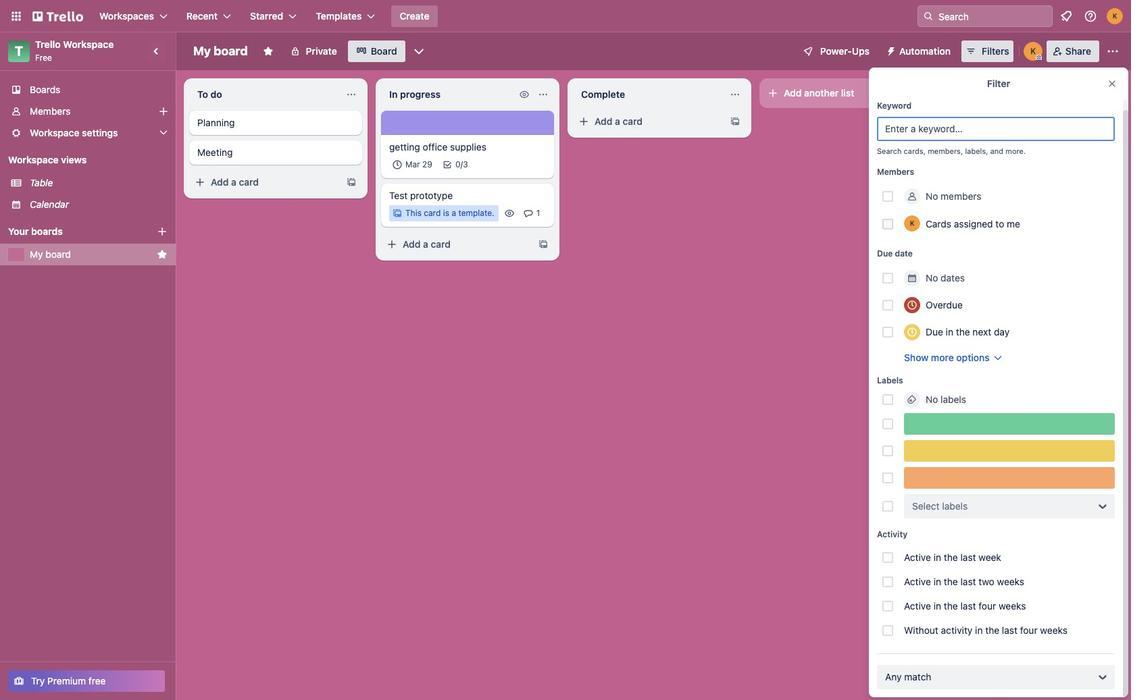 Task type: describe. For each thing, give the bounding box(es) containing it.
the right activity
[[985, 625, 999, 637]]

filters button
[[962, 41, 1013, 62]]

create button
[[392, 5, 438, 27]]

week
[[979, 552, 1001, 564]]

workspace navigation collapse icon image
[[147, 42, 166, 61]]

members link
[[0, 101, 176, 122]]

your boards with 1 items element
[[8, 224, 136, 240]]

without activity in the last four weeks
[[904, 625, 1068, 637]]

workspace for views
[[8, 154, 59, 166]]

match
[[904, 672, 931, 683]]

create from template… image for in progress
[[538, 239, 549, 250]]

add another list button
[[760, 78, 943, 108]]

the for two
[[944, 576, 958, 588]]

in for active in the last week
[[934, 552, 941, 564]]

t link
[[8, 41, 30, 62]]

card for to do's add a card button
[[239, 176, 259, 188]]

labels,
[[965, 147, 988, 155]]

In progress text field
[[381, 84, 516, 105]]

Complete text field
[[573, 84, 724, 105]]

0 horizontal spatial kendallparks02 (kendallparks02) image
[[904, 216, 920, 232]]

add down meeting
[[211, 176, 229, 188]]

automation button
[[880, 41, 959, 62]]

the for four
[[944, 601, 958, 612]]

no for no labels
[[926, 394, 938, 405]]

add board image
[[157, 226, 168, 237]]

due for due in the next day
[[926, 326, 943, 338]]

day
[[994, 326, 1010, 338]]

your boards
[[8, 226, 63, 237]]

a right is
[[452, 208, 456, 218]]

recent
[[186, 10, 218, 22]]

try premium free
[[31, 676, 106, 687]]

add a card button for in progress
[[381, 234, 530, 255]]

search cards, members, labels, and more.
[[877, 147, 1026, 155]]

add down this
[[403, 239, 421, 250]]

recent button
[[178, 5, 239, 27]]

mar 29
[[405, 159, 432, 170]]

cards assigned to me
[[926, 218, 1020, 229]]

active for active in the last four weeks
[[904, 601, 931, 612]]

active for active in the last week
[[904, 552, 931, 564]]

filter
[[987, 78, 1010, 89]]

add a card for to do
[[211, 176, 259, 188]]

in
[[389, 89, 398, 100]]

the for week
[[944, 552, 958, 564]]

29
[[422, 159, 432, 170]]

my board inside text field
[[193, 44, 248, 58]]

select labels
[[912, 501, 968, 512]]

complete
[[581, 89, 625, 100]]

card for add a card button for in progress
[[431, 239, 451, 250]]

show more options
[[904, 352, 990, 364]]

Enter a keyword… text field
[[877, 117, 1115, 141]]

calendar link
[[30, 198, 168, 212]]

show more options button
[[904, 351, 1003, 365]]

workspace views
[[8, 154, 87, 166]]

close popover image
[[1107, 78, 1118, 89]]

getting office supplies
[[389, 141, 486, 153]]

active in the last week
[[904, 552, 1001, 564]]

activity
[[941, 625, 973, 637]]

weeks for active in the last four weeks
[[999, 601, 1026, 612]]

filters
[[982, 45, 1009, 57]]

create from template… image
[[730, 116, 741, 127]]

any match
[[885, 672, 931, 683]]

meeting link
[[197, 146, 354, 159]]

Mar 29 checkbox
[[389, 157, 436, 173]]

table
[[30, 177, 53, 189]]

0
[[455, 159, 461, 170]]

1 vertical spatial members
[[877, 167, 914, 177]]

labels for no labels
[[941, 394, 966, 405]]

more
[[931, 352, 954, 364]]

last down active in the last four weeks
[[1002, 625, 1018, 637]]

boards link
[[0, 79, 176, 101]]

another
[[804, 87, 839, 99]]

progress
[[400, 89, 441, 100]]

board
[[371, 45, 397, 57]]

getting office supplies link
[[389, 141, 546, 154]]

card left is
[[424, 208, 441, 218]]

color: yellow, title: none element
[[904, 441, 1115, 462]]

starred button
[[242, 5, 305, 27]]

add inside add another list "button"
[[784, 87, 802, 99]]

overdue
[[926, 299, 963, 311]]

last for two
[[961, 576, 976, 588]]

date
[[895, 249, 913, 259]]

and
[[990, 147, 1004, 155]]

a down this card is a template.
[[423, 239, 428, 250]]

add down complete
[[595, 116, 612, 127]]

primary element
[[0, 0, 1131, 32]]

customize views image
[[412, 45, 426, 58]]

list
[[841, 87, 854, 99]]

1 vertical spatial board
[[45, 249, 71, 260]]

to
[[996, 218, 1004, 229]]

trello
[[35, 39, 61, 50]]

this card is a template.
[[405, 208, 494, 218]]

premium
[[47, 676, 86, 687]]

the for day
[[956, 326, 970, 338]]

due date
[[877, 249, 913, 259]]

workspace for settings
[[30, 127, 79, 139]]

active in the last four weeks
[[904, 601, 1026, 612]]

do
[[211, 89, 222, 100]]

kendallparks02 (kendallparks02) image
[[1024, 42, 1042, 61]]

show menu image
[[1106, 45, 1120, 58]]

labels
[[877, 376, 903, 386]]

power-ups
[[820, 45, 870, 57]]

add another list
[[784, 87, 854, 99]]

3
[[463, 159, 468, 170]]

1 vertical spatial four
[[1020, 625, 1038, 637]]

last for four
[[961, 601, 976, 612]]

in for active in the last four weeks
[[934, 601, 941, 612]]

in for due in the next day
[[946, 326, 953, 338]]

keyword
[[877, 101, 912, 111]]

0 / 3
[[455, 159, 468, 170]]

starred
[[250, 10, 283, 22]]

share
[[1065, 45, 1091, 57]]



Task type: locate. For each thing, give the bounding box(es) containing it.
in progress
[[389, 89, 441, 100]]

Search field
[[934, 6, 1052, 26]]

1 vertical spatial active
[[904, 576, 931, 588]]

try premium free button
[[8, 671, 165, 693]]

kendallparks02 (kendallparks02) image right open information menu "image"
[[1107, 8, 1123, 24]]

test prototype
[[389, 190, 453, 201]]

to
[[197, 89, 208, 100]]

trello workspace link
[[35, 39, 114, 50]]

0 vertical spatial my
[[193, 44, 211, 58]]

/
[[461, 159, 463, 170]]

0 notifications image
[[1058, 8, 1074, 24]]

color: green, title: none element
[[904, 414, 1115, 435]]

in
[[946, 326, 953, 338], [934, 552, 941, 564], [934, 576, 941, 588], [934, 601, 941, 612], [975, 625, 983, 637]]

weeks
[[997, 576, 1024, 588], [999, 601, 1026, 612], [1040, 625, 1068, 637]]

1 vertical spatial no
[[926, 272, 938, 284]]

1 horizontal spatial my
[[193, 44, 211, 58]]

add a card down this
[[403, 239, 451, 250]]

two
[[979, 576, 995, 588]]

add a card down meeting
[[211, 176, 259, 188]]

no members
[[926, 191, 982, 202]]

open information menu image
[[1084, 9, 1097, 23]]

board down boards
[[45, 249, 71, 260]]

active for active in the last two weeks
[[904, 576, 931, 588]]

0 vertical spatial labels
[[941, 394, 966, 405]]

card for top add a card button
[[623, 116, 643, 127]]

members,
[[928, 147, 963, 155]]

card down is
[[431, 239, 451, 250]]

office
[[423, 141, 448, 153]]

2 no from the top
[[926, 272, 938, 284]]

0 vertical spatial add a card button
[[573, 111, 722, 132]]

1
[[536, 208, 540, 218]]

0 vertical spatial create from template… image
[[346, 177, 357, 188]]

0 horizontal spatial members
[[30, 105, 71, 117]]

0 horizontal spatial create from template… image
[[346, 177, 357, 188]]

kendallparks02 (kendallparks02) image inside primary element
[[1107, 8, 1123, 24]]

test prototype link
[[389, 189, 546, 203]]

this
[[405, 208, 422, 218]]

2 vertical spatial active
[[904, 601, 931, 612]]

active up without
[[904, 601, 931, 612]]

0 horizontal spatial four
[[979, 601, 996, 612]]

board left star or unstar board image
[[214, 44, 248, 58]]

automation
[[899, 45, 951, 57]]

add left another
[[784, 87, 802, 99]]

0 horizontal spatial my
[[30, 249, 43, 260]]

1 vertical spatial add a card
[[211, 176, 259, 188]]

create
[[400, 10, 429, 22]]

templates button
[[308, 5, 383, 27]]

1 vertical spatial my
[[30, 249, 43, 260]]

the up activity
[[944, 601, 958, 612]]

free
[[35, 53, 52, 63]]

0 horizontal spatial due
[[877, 249, 893, 259]]

2 vertical spatial no
[[926, 394, 938, 405]]

due for due date
[[877, 249, 893, 259]]

0 vertical spatial workspace
[[63, 39, 114, 50]]

assigned
[[954, 218, 993, 229]]

select
[[912, 501, 940, 512]]

workspace
[[63, 39, 114, 50], [30, 127, 79, 139], [8, 154, 59, 166]]

1 horizontal spatial my board
[[193, 44, 248, 58]]

members down boards
[[30, 105, 71, 117]]

no for no dates
[[926, 272, 938, 284]]

supplies
[[450, 141, 486, 153]]

add a card button down meeting link in the top left of the page
[[189, 172, 338, 193]]

0 horizontal spatial my board
[[30, 249, 71, 260]]

calendar
[[30, 199, 69, 210]]

no labels
[[926, 394, 966, 405]]

add a card button down complete text field at the right of the page
[[573, 111, 722, 132]]

star or unstar board image
[[263, 46, 273, 57]]

four
[[979, 601, 996, 612], [1020, 625, 1038, 637]]

active down activity
[[904, 552, 931, 564]]

1 horizontal spatial members
[[877, 167, 914, 177]]

your
[[8, 226, 29, 237]]

color: orange, title: none element
[[904, 468, 1115, 489]]

last left week
[[961, 552, 976, 564]]

table link
[[30, 176, 168, 190]]

template.
[[458, 208, 494, 218]]

in up without
[[934, 601, 941, 612]]

members
[[30, 105, 71, 117], [877, 167, 914, 177]]

planning
[[197, 117, 235, 128]]

in right activity
[[975, 625, 983, 637]]

cards
[[926, 218, 951, 229]]

the up active in the last two weeks
[[944, 552, 958, 564]]

options
[[956, 352, 990, 364]]

last for week
[[961, 552, 976, 564]]

2 vertical spatial weeks
[[1040, 625, 1068, 637]]

share button
[[1047, 41, 1099, 62]]

0 vertical spatial my board
[[193, 44, 248, 58]]

last
[[961, 552, 976, 564], [961, 576, 976, 588], [961, 601, 976, 612], [1002, 625, 1018, 637]]

members down search on the right top
[[877, 167, 914, 177]]

getting
[[389, 141, 420, 153]]

no down more
[[926, 394, 938, 405]]

views
[[61, 154, 87, 166]]

Board name text field
[[187, 41, 255, 62]]

boards
[[31, 226, 63, 237]]

1 vertical spatial add a card button
[[189, 172, 338, 193]]

mar
[[405, 159, 420, 170]]

add a card for in progress
[[403, 239, 451, 250]]

the
[[956, 326, 970, 338], [944, 552, 958, 564], [944, 576, 958, 588], [944, 601, 958, 612], [985, 625, 999, 637]]

activity
[[877, 530, 908, 540]]

power-
[[820, 45, 852, 57]]

to do
[[197, 89, 222, 100]]

1 vertical spatial weeks
[[999, 601, 1026, 612]]

1 vertical spatial workspace
[[30, 127, 79, 139]]

1 horizontal spatial create from template… image
[[538, 239, 549, 250]]

kendallparks02 (kendallparks02) image left cards
[[904, 216, 920, 232]]

card down complete text field at the right of the page
[[623, 116, 643, 127]]

private button
[[282, 41, 345, 62]]

starred icon image
[[157, 249, 168, 260]]

last left two
[[961, 576, 976, 588]]

0 vertical spatial members
[[30, 105, 71, 117]]

is
[[443, 208, 449, 218]]

board link
[[348, 41, 405, 62]]

1 horizontal spatial add a card button
[[381, 234, 530, 255]]

To do text field
[[189, 84, 341, 105]]

1 vertical spatial my board
[[30, 249, 71, 260]]

no up cards
[[926, 191, 938, 202]]

labels down show more options "button" at the bottom right of page
[[941, 394, 966, 405]]

no for no members
[[926, 191, 938, 202]]

test
[[389, 190, 408, 201]]

in for active in the last two weeks
[[934, 576, 941, 588]]

no left dates
[[926, 272, 938, 284]]

1 no from the top
[[926, 191, 938, 202]]

the down active in the last week
[[944, 576, 958, 588]]

2 horizontal spatial add a card button
[[573, 111, 722, 132]]

0 vertical spatial four
[[979, 601, 996, 612]]

cards,
[[904, 147, 926, 155]]

1 horizontal spatial board
[[214, 44, 248, 58]]

more.
[[1006, 147, 1026, 155]]

card down meeting link in the top left of the page
[[239, 176, 259, 188]]

workspace right trello
[[63, 39, 114, 50]]

0 vertical spatial kendallparks02 (kendallparks02) image
[[1107, 8, 1123, 24]]

board
[[214, 44, 248, 58], [45, 249, 71, 260]]

0 vertical spatial active
[[904, 552, 931, 564]]

0 vertical spatial board
[[214, 44, 248, 58]]

trello workspace free
[[35, 39, 114, 63]]

1 active from the top
[[904, 552, 931, 564]]

0 vertical spatial add a card
[[595, 116, 643, 127]]

me
[[1007, 218, 1020, 229]]

sm image
[[880, 41, 899, 59]]

2 vertical spatial add a card button
[[381, 234, 530, 255]]

my board down boards
[[30, 249, 71, 260]]

a down complete
[[615, 116, 620, 127]]

in up show more options
[[946, 326, 953, 338]]

kendallparks02 (kendallparks02) image
[[1107, 8, 1123, 24], [904, 216, 920, 232]]

meeting
[[197, 147, 233, 158]]

workspaces
[[99, 10, 154, 22]]

workspaces button
[[91, 5, 176, 27]]

workspace up workspace views
[[30, 127, 79, 139]]

workspace inside trello workspace free
[[63, 39, 114, 50]]

my inside text field
[[193, 44, 211, 58]]

1 horizontal spatial due
[[926, 326, 943, 338]]

search image
[[923, 11, 934, 22]]

create from template… image
[[346, 177, 357, 188], [538, 239, 549, 250]]

0 vertical spatial no
[[926, 191, 938, 202]]

labels for select labels
[[942, 501, 968, 512]]

t
[[15, 43, 23, 59]]

due in the next day
[[926, 326, 1010, 338]]

1 vertical spatial create from template… image
[[538, 239, 549, 250]]

a
[[615, 116, 620, 127], [231, 176, 236, 188], [452, 208, 456, 218], [423, 239, 428, 250]]

members
[[941, 191, 982, 202]]

active in the last two weeks
[[904, 576, 1024, 588]]

due up more
[[926, 326, 943, 338]]

0 horizontal spatial board
[[45, 249, 71, 260]]

1 horizontal spatial add a card
[[403, 239, 451, 250]]

planning link
[[197, 116, 354, 130]]

my board down recent 'dropdown button'
[[193, 44, 248, 58]]

1 vertical spatial due
[[926, 326, 943, 338]]

0 vertical spatial weeks
[[997, 576, 1024, 588]]

2 active from the top
[[904, 576, 931, 588]]

in down active in the last week
[[934, 576, 941, 588]]

active
[[904, 552, 931, 564], [904, 576, 931, 588], [904, 601, 931, 612]]

a down meeting
[[231, 176, 236, 188]]

back to home image
[[32, 5, 83, 27]]

3 active from the top
[[904, 601, 931, 612]]

free
[[88, 676, 106, 687]]

private
[[306, 45, 337, 57]]

create from template… image for to do
[[346, 177, 357, 188]]

2 vertical spatial add a card
[[403, 239, 451, 250]]

add a card button down this card is a template.
[[381, 234, 530, 255]]

1 vertical spatial kendallparks02 (kendallparks02) image
[[904, 216, 920, 232]]

2 vertical spatial workspace
[[8, 154, 59, 166]]

0 vertical spatial due
[[877, 249, 893, 259]]

1 horizontal spatial four
[[1020, 625, 1038, 637]]

my down recent
[[193, 44, 211, 58]]

workspace settings button
[[0, 122, 176, 144]]

1 vertical spatial labels
[[942, 501, 968, 512]]

workspace up table
[[8, 154, 59, 166]]

ups
[[852, 45, 870, 57]]

add a card button for to do
[[189, 172, 338, 193]]

board inside text field
[[214, 44, 248, 58]]

in up active in the last two weeks
[[934, 552, 941, 564]]

2 horizontal spatial add a card
[[595, 116, 643, 127]]

this member is an admin of this board. image
[[1036, 55, 1042, 61]]

last down active in the last two weeks
[[961, 601, 976, 612]]

active down active in the last week
[[904, 576, 931, 588]]

1 horizontal spatial kendallparks02 (kendallparks02) image
[[1107, 8, 1123, 24]]

add a card down complete
[[595, 116, 643, 127]]

the left the next
[[956, 326, 970, 338]]

0 horizontal spatial add a card button
[[189, 172, 338, 193]]

due left the date
[[877, 249, 893, 259]]

any
[[885, 672, 902, 683]]

weeks for active in the last two weeks
[[997, 576, 1024, 588]]

3 no from the top
[[926, 394, 938, 405]]

my down your boards
[[30, 249, 43, 260]]

labels right select
[[942, 501, 968, 512]]

workspace inside popup button
[[30, 127, 79, 139]]

dates
[[941, 272, 965, 284]]

templates
[[316, 10, 362, 22]]

0 horizontal spatial add a card
[[211, 176, 259, 188]]

workspace settings
[[30, 127, 118, 139]]



Task type: vqa. For each thing, say whether or not it's contained in the screenshot.
Add a more detailed description… link at the top
no



